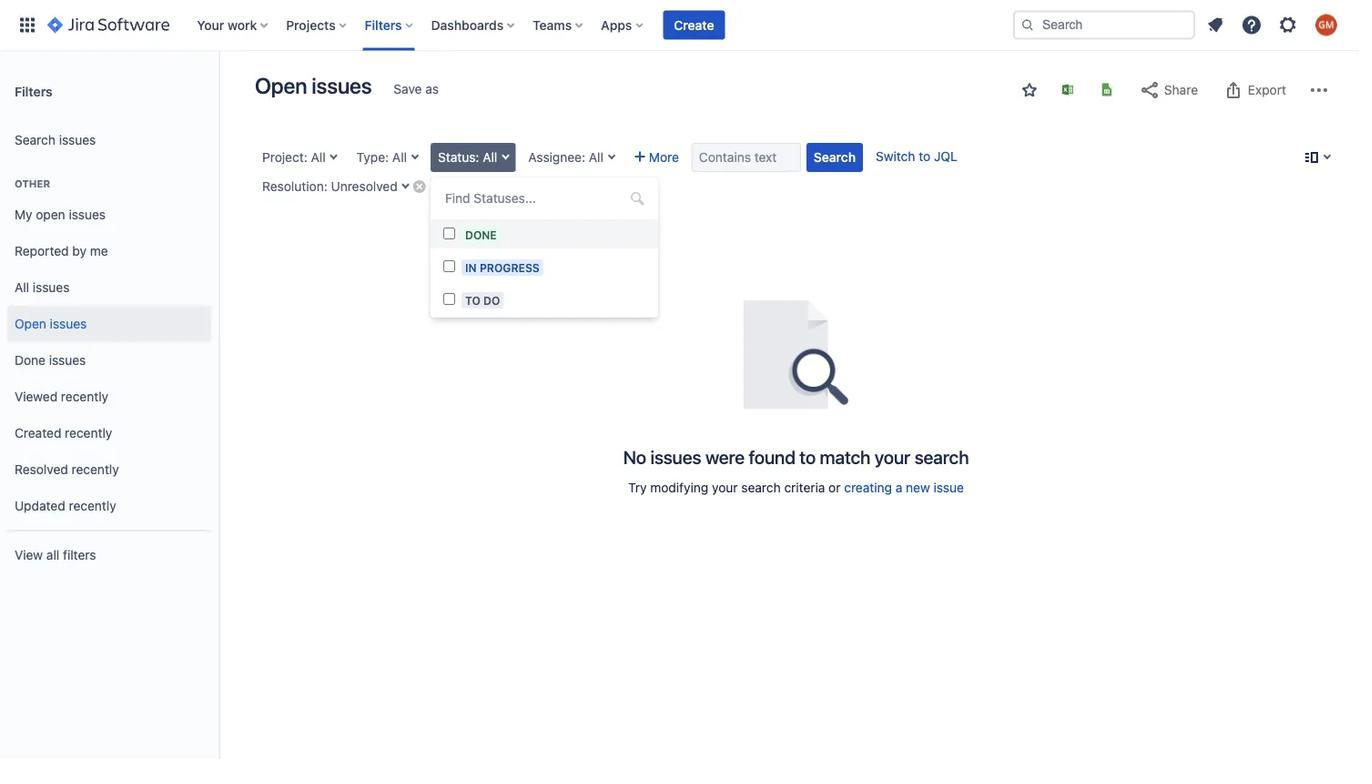 Task type: vqa. For each thing, say whether or not it's contained in the screenshot.
the leftmost labeling
no



Task type: describe. For each thing, give the bounding box(es) containing it.
status:
[[438, 150, 479, 165]]

create button
[[663, 10, 725, 40]]

issues right open
[[69, 207, 106, 222]]

your work button
[[191, 10, 275, 40]]

recently for resolved recently
[[72, 462, 119, 477]]

1 vertical spatial to
[[800, 446, 816, 468]]

sidebar navigation image
[[199, 73, 239, 109]]

as
[[426, 82, 439, 97]]

export
[[1249, 82, 1287, 97]]

dashboards button
[[426, 10, 522, 40]]

more button
[[627, 143, 687, 172]]

or
[[829, 480, 841, 495]]

appswitcher icon image
[[16, 14, 38, 36]]

teams
[[533, 17, 572, 32]]

search issues
[[15, 133, 96, 148]]

work
[[228, 17, 257, 32]]

status: all
[[438, 150, 498, 165]]

creating a new issue link
[[845, 480, 964, 495]]

assignee: all
[[529, 150, 604, 165]]

updated recently
[[15, 499, 116, 514]]

switch
[[876, 149, 916, 164]]

a
[[896, 480, 903, 495]]

me
[[90, 244, 108, 259]]

1 horizontal spatial open issues
[[255, 73, 372, 98]]

created recently link
[[7, 415, 211, 452]]

0 vertical spatial to
[[919, 149, 931, 164]]

open issues link
[[7, 306, 211, 342]]

try
[[629, 480, 647, 495]]

issues up the my open issues
[[59, 133, 96, 148]]

default image
[[630, 191, 645, 206]]

1 vertical spatial filters
[[15, 84, 53, 99]]

projects button
[[281, 10, 354, 40]]

done for done issues
[[15, 353, 46, 368]]

issue
[[934, 480, 964, 495]]

save
[[394, 82, 422, 97]]

save as
[[394, 82, 439, 97]]

search button
[[807, 143, 863, 172]]

try modifying your search criteria or creating a new issue
[[629, 480, 964, 495]]

project:
[[262, 150, 308, 165]]

view all filters
[[15, 548, 96, 563]]

reported
[[15, 244, 69, 259]]

apps
[[601, 17, 632, 32]]

done issues link
[[7, 342, 211, 379]]

created
[[15, 426, 61, 441]]

issues down reported at the left top
[[33, 280, 70, 295]]

viewed
[[15, 389, 58, 404]]

all
[[46, 548, 59, 563]]

viewed recently link
[[7, 379, 211, 415]]

open
[[36, 207, 65, 222]]

projects
[[286, 17, 336, 32]]

your work
[[197, 17, 257, 32]]

dashboards
[[431, 17, 504, 32]]

share
[[1165, 82, 1199, 97]]

recently for created recently
[[65, 426, 112, 441]]

share link
[[1130, 76, 1208, 105]]

filters button
[[359, 10, 420, 40]]

type:
[[357, 150, 389, 165]]

create
[[674, 17, 714, 32]]

were
[[706, 446, 745, 468]]

project: all
[[262, 150, 326, 165]]

open inside other group
[[15, 317, 46, 332]]

view
[[15, 548, 43, 563]]

filters inside popup button
[[365, 17, 402, 32]]

banner containing your work
[[0, 0, 1360, 51]]

to
[[465, 294, 481, 307]]

switch to jql link
[[876, 149, 958, 164]]

more
[[649, 150, 679, 165]]

recently for updated recently
[[69, 499, 116, 514]]

resolution:
[[262, 179, 328, 194]]

no issues were found to match your search
[[624, 446, 969, 468]]

updated
[[15, 499, 65, 514]]

my
[[15, 207, 32, 222]]

Search issues using keywords text field
[[692, 143, 801, 172]]

done for done
[[465, 228, 497, 241]]

my open issues
[[15, 207, 106, 222]]

switch to jql
[[876, 149, 958, 164]]

jql
[[934, 149, 958, 164]]

viewed recently
[[15, 389, 108, 404]]



Task type: locate. For each thing, give the bounding box(es) containing it.
resolution: unresolved
[[262, 179, 398, 194]]

in progress
[[465, 261, 540, 274]]

open down all issues
[[15, 317, 46, 332]]

search issues link
[[7, 122, 211, 158]]

recently
[[61, 389, 108, 404], [65, 426, 112, 441], [72, 462, 119, 477], [69, 499, 116, 514]]

0 horizontal spatial open
[[15, 317, 46, 332]]

filters up search issues
[[15, 84, 53, 99]]

done
[[465, 228, 497, 241], [15, 353, 46, 368]]

open in microsoft excel image
[[1061, 82, 1076, 97]]

Search field
[[1014, 10, 1196, 40]]

search up issue
[[915, 446, 969, 468]]

all issues
[[15, 280, 70, 295]]

0 horizontal spatial to
[[800, 446, 816, 468]]

issues up done issues
[[50, 317, 87, 332]]

issues down projects dropdown button
[[312, 73, 372, 98]]

search
[[915, 446, 969, 468], [742, 480, 781, 495]]

your down were
[[712, 480, 738, 495]]

0 vertical spatial your
[[875, 446, 911, 468]]

your
[[197, 17, 224, 32]]

recently down viewed recently link
[[65, 426, 112, 441]]

issues
[[312, 73, 372, 98], [59, 133, 96, 148], [69, 207, 106, 222], [33, 280, 70, 295], [50, 317, 87, 332], [49, 353, 86, 368], [651, 446, 702, 468]]

done issues
[[15, 353, 86, 368]]

recently inside the resolved recently link
[[72, 462, 119, 477]]

open right sidebar navigation image
[[255, 73, 307, 98]]

all
[[311, 150, 326, 165], [392, 150, 407, 165], [483, 150, 498, 165], [589, 150, 604, 165], [15, 280, 29, 295]]

0 vertical spatial open issues
[[255, 73, 372, 98]]

jira software image
[[47, 14, 170, 36], [47, 14, 170, 36]]

recently down created recently link
[[72, 462, 119, 477]]

1 horizontal spatial your
[[875, 446, 911, 468]]

filters right projects dropdown button
[[365, 17, 402, 32]]

1 vertical spatial open issues
[[15, 317, 87, 332]]

search up other
[[15, 133, 56, 148]]

0 horizontal spatial done
[[15, 353, 46, 368]]

0 horizontal spatial search
[[15, 133, 56, 148]]

primary element
[[11, 0, 1014, 51]]

notifications image
[[1205, 14, 1227, 36]]

all down reported at the left top
[[15, 280, 29, 295]]

0 horizontal spatial filters
[[15, 84, 53, 99]]

to
[[919, 149, 931, 164], [800, 446, 816, 468]]

done up viewed
[[15, 353, 46, 368]]

0 horizontal spatial your
[[712, 480, 738, 495]]

recently inside updated recently link
[[69, 499, 116, 514]]

1 vertical spatial open
[[15, 317, 46, 332]]

open issues up done issues
[[15, 317, 87, 332]]

1 horizontal spatial to
[[919, 149, 931, 164]]

all right type:
[[392, 150, 407, 165]]

0 vertical spatial done
[[465, 228, 497, 241]]

issues up modifying
[[651, 446, 702, 468]]

settings image
[[1278, 14, 1300, 36]]

1 horizontal spatial done
[[465, 228, 497, 241]]

recently for viewed recently
[[61, 389, 108, 404]]

0 horizontal spatial search
[[742, 480, 781, 495]]

all up resolution: unresolved
[[311, 150, 326, 165]]

updated recently link
[[7, 488, 211, 525]]

all right assignee:
[[589, 150, 604, 165]]

search down found
[[742, 480, 781, 495]]

all for project: all
[[311, 150, 326, 165]]

all for status: all
[[483, 150, 498, 165]]

all for type: all
[[392, 150, 407, 165]]

export button
[[1214, 76, 1296, 105]]

remove criteria image
[[412, 179, 427, 194]]

None checkbox
[[444, 228, 455, 240]]

help image
[[1241, 14, 1263, 36]]

other group
[[7, 158, 211, 530]]

in
[[465, 261, 477, 274]]

by
[[72, 244, 87, 259]]

search for search
[[814, 150, 856, 165]]

open in google sheets image
[[1100, 82, 1115, 97]]

recently inside created recently link
[[65, 426, 112, 441]]

done inside 'done issues' link
[[15, 353, 46, 368]]

1 horizontal spatial open
[[255, 73, 307, 98]]

open issues down projects dropdown button
[[255, 73, 372, 98]]

modifying
[[651, 480, 709, 495]]

teams button
[[527, 10, 590, 40]]

unresolved
[[331, 179, 398, 194]]

search left the switch
[[814, 150, 856, 165]]

search for search issues
[[15, 133, 56, 148]]

search inside button
[[814, 150, 856, 165]]

to left jql
[[919, 149, 931, 164]]

created recently
[[15, 426, 112, 441]]

your profile and settings image
[[1316, 14, 1338, 36]]

reported by me
[[15, 244, 108, 259]]

all inside 'all issues' link
[[15, 280, 29, 295]]

found
[[749, 446, 796, 468]]

all for assignee: all
[[589, 150, 604, 165]]

search image
[[1021, 18, 1036, 32]]

all right status:
[[483, 150, 498, 165]]

recently down the resolved recently link
[[69, 499, 116, 514]]

progress
[[480, 261, 540, 274]]

no
[[624, 446, 647, 468]]

save as button
[[385, 75, 448, 104]]

Find Statuses... field
[[440, 186, 649, 211]]

banner
[[0, 0, 1360, 51]]

creating
[[845, 480, 893, 495]]

view all filters link
[[7, 537, 211, 574]]

0 horizontal spatial open issues
[[15, 317, 87, 332]]

my open issues link
[[7, 197, 211, 233]]

small image
[[1023, 83, 1037, 97]]

other
[[15, 178, 50, 190]]

new
[[906, 480, 931, 495]]

recently inside viewed recently link
[[61, 389, 108, 404]]

1 vertical spatial search
[[742, 480, 781, 495]]

resolved recently link
[[7, 452, 211, 488]]

0 vertical spatial search
[[15, 133, 56, 148]]

your up a
[[875, 446, 911, 468]]

reported by me link
[[7, 233, 211, 270]]

1 vertical spatial search
[[814, 150, 856, 165]]

open issues inside other group
[[15, 317, 87, 332]]

done up in
[[465, 228, 497, 241]]

assignee:
[[529, 150, 586, 165]]

recently up created recently
[[61, 389, 108, 404]]

do
[[484, 294, 500, 307]]

1 vertical spatial your
[[712, 480, 738, 495]]

apps button
[[596, 10, 651, 40]]

search
[[15, 133, 56, 148], [814, 150, 856, 165]]

filters
[[365, 17, 402, 32], [15, 84, 53, 99]]

match
[[820, 446, 871, 468]]

resolved
[[15, 462, 68, 477]]

to do
[[465, 294, 500, 307]]

issues up viewed recently at the left
[[49, 353, 86, 368]]

criteria
[[785, 480, 826, 495]]

type: all
[[357, 150, 407, 165]]

filters
[[63, 548, 96, 563]]

to up criteria
[[800, 446, 816, 468]]

1 horizontal spatial search
[[814, 150, 856, 165]]

1 horizontal spatial search
[[915, 446, 969, 468]]

0 vertical spatial open
[[255, 73, 307, 98]]

0 vertical spatial filters
[[365, 17, 402, 32]]

all issues link
[[7, 270, 211, 306]]

open issues
[[255, 73, 372, 98], [15, 317, 87, 332]]

1 vertical spatial done
[[15, 353, 46, 368]]

1 horizontal spatial filters
[[365, 17, 402, 32]]

None checkbox
[[444, 260, 455, 272], [444, 293, 455, 305], [444, 260, 455, 272], [444, 293, 455, 305]]

your
[[875, 446, 911, 468], [712, 480, 738, 495]]

0 vertical spatial search
[[915, 446, 969, 468]]

resolved recently
[[15, 462, 119, 477]]



